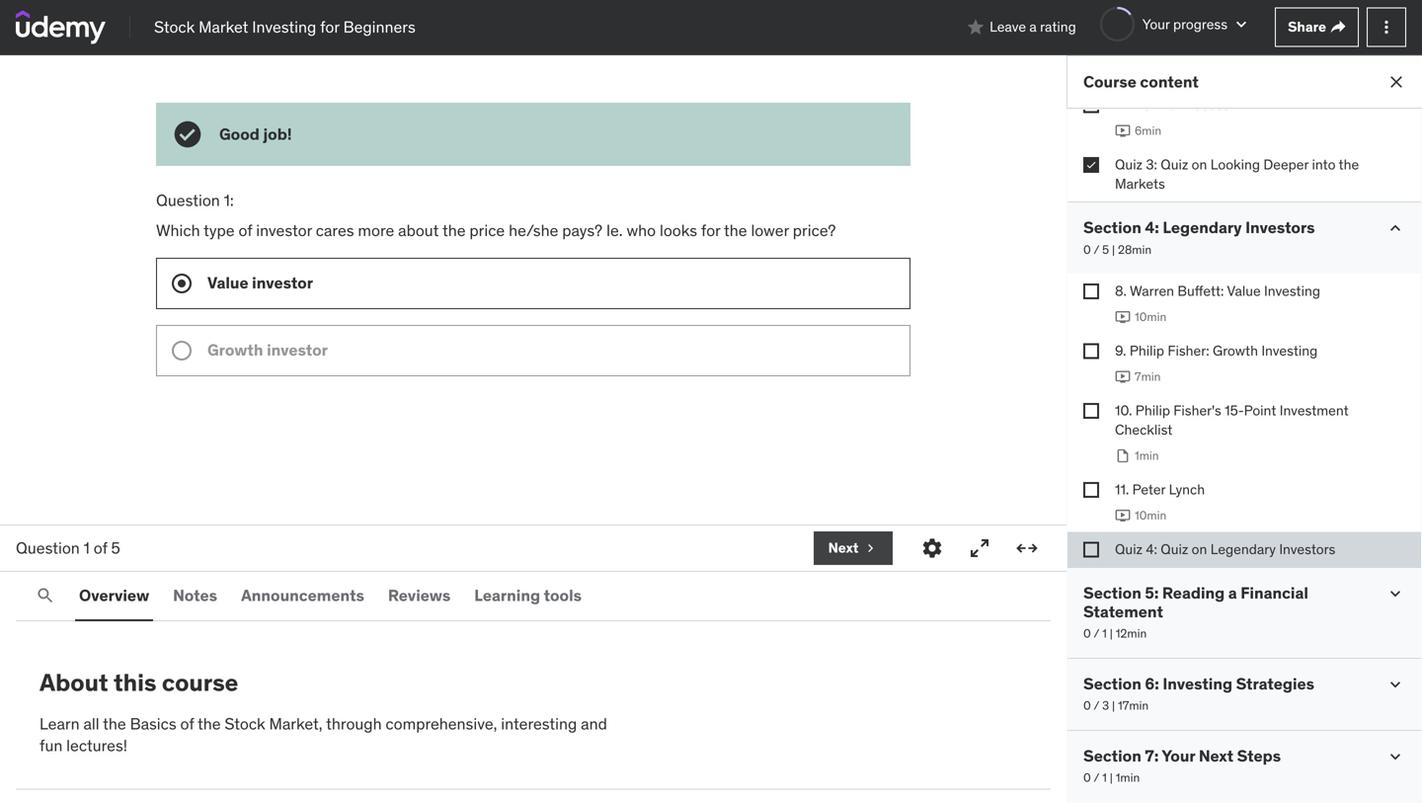 Task type: locate. For each thing, give the bounding box(es) containing it.
of inside question 1: which type of investor cares more about the price he/she pays? ie. who looks for the lower price?
[[239, 220, 252, 241]]

quiz
[[1116, 156, 1143, 173], [1161, 156, 1189, 173], [1116, 540, 1143, 558], [1161, 540, 1189, 558]]

investors down deeper
[[1246, 218, 1316, 238]]

growth inside which type of investor cares more about the price he/she pays? ie. who looks for the lower price? group
[[208, 340, 263, 360]]

which type of investor cares more about the price he/she pays? ie. who looks for the lower price? group
[[156, 258, 911, 376]]

1 up overview
[[84, 538, 90, 558]]

/ left the 28min
[[1094, 242, 1100, 257]]

section inside section 5: reading a financial statement 0 / 1 | 12min
[[1084, 583, 1142, 603]]

section for section 4: legendary investors
[[1084, 218, 1142, 238]]

investor up growth investor
[[252, 273, 313, 293]]

section up 3
[[1084, 674, 1142, 694]]

xsmall image inside the share button
[[1331, 19, 1347, 35]]

legendary
[[1163, 218, 1243, 238], [1211, 540, 1277, 558]]

0 vertical spatial small image
[[1386, 584, 1406, 604]]

investing right market
[[252, 17, 317, 37]]

0 horizontal spatial 5
[[111, 538, 120, 558]]

0 left the 28min
[[1084, 242, 1092, 257]]

sidebar element
[[1067, 0, 1423, 803]]

1 / from the top
[[1094, 242, 1100, 257]]

0 vertical spatial philip
[[1130, 342, 1165, 360]]

3:
[[1147, 156, 1158, 173]]

10.
[[1116, 402, 1133, 419]]

xsmall image for 11. peter lynch
[[1084, 482, 1100, 498]]

2 vertical spatial 1
[[1103, 771, 1108, 786]]

next left the steps
[[1200, 746, 1234, 766]]

1 section from the top
[[1084, 218, 1142, 238]]

legendary inside section 4: legendary investors 0 / 5 | 28min
[[1163, 218, 1243, 238]]

next
[[829, 539, 859, 557], [1200, 746, 1234, 766]]

0 inside section 6: investing strategies 0 / 3 | 17min
[[1084, 698, 1092, 714]]

1min down section 7: your next steps dropdown button
[[1116, 771, 1141, 786]]

on inside 'quiz 3: quiz on looking deeper into the markets'
[[1192, 156, 1208, 173]]

1 vertical spatial 10min
[[1135, 508, 1167, 523]]

0 horizontal spatial for
[[320, 17, 340, 37]]

/ inside section 4: legendary investors 0 / 5 | 28min
[[1094, 242, 1100, 257]]

section 7: your next steps button
[[1084, 746, 1282, 766]]

1 vertical spatial 5
[[111, 538, 120, 558]]

section for section 6: investing strategies
[[1084, 674, 1142, 694]]

8. warren buffett: value investing
[[1116, 282, 1321, 300]]

on
[[1192, 156, 1208, 173], [1192, 540, 1208, 558]]

peter
[[1133, 481, 1166, 498]]

/ inside section 6: investing strategies 0 / 3 | 17min
[[1094, 698, 1100, 714]]

section inside section 7: your next steps 0 / 1 | 1min
[[1084, 746, 1142, 766]]

financial
[[1241, 583, 1309, 603]]

investing right "6:"
[[1163, 674, 1233, 694]]

price?
[[793, 220, 836, 241]]

on up reading
[[1192, 540, 1208, 558]]

10. philip fisher's 15-point investment checklist
[[1116, 402, 1350, 439]]

1 horizontal spatial a
[[1229, 583, 1238, 603]]

xsmall image
[[1084, 97, 1100, 113], [1084, 157, 1100, 173], [1084, 403, 1100, 419], [863, 541, 879, 556]]

1 inside section 5: reading a financial statement 0 / 1 | 12min
[[1103, 626, 1108, 642]]

0 vertical spatial investor
[[256, 220, 312, 241]]

1 on from the top
[[1192, 156, 1208, 173]]

4: inside section 4: legendary investors 0 / 5 | 28min
[[1146, 218, 1160, 238]]

question inside question 1: which type of investor cares more about the price he/she pays? ie. who looks for the lower price?
[[156, 190, 220, 210]]

xsmall image left 9.
[[1084, 343, 1100, 359]]

2 small image from the top
[[1386, 675, 1406, 695]]

0 vertical spatial 5
[[1103, 242, 1110, 257]]

legendary up the financial
[[1211, 540, 1277, 558]]

learn
[[40, 714, 80, 734]]

| left the 28min
[[1113, 242, 1116, 257]]

xsmall image
[[1331, 19, 1347, 35], [1084, 284, 1100, 300], [1084, 343, 1100, 359], [1084, 482, 1100, 498], [1084, 542, 1100, 558]]

of
[[239, 220, 252, 241], [94, 538, 107, 558], [180, 714, 194, 734]]

section left 7:
[[1084, 746, 1142, 766]]

/ down statement
[[1094, 626, 1100, 642]]

/ down section 7: your next steps dropdown button
[[1094, 771, 1100, 786]]

1 vertical spatial of
[[94, 538, 107, 558]]

7min
[[1135, 369, 1162, 384]]

fullscreen image
[[968, 537, 992, 560]]

growth right fisher: on the top right of page
[[1213, 342, 1259, 360]]

next inside button
[[829, 539, 859, 557]]

legendary up buffett:
[[1163, 218, 1243, 238]]

growth down value investor
[[208, 340, 263, 360]]

5 up overview
[[111, 538, 120, 558]]

lynch
[[1170, 481, 1206, 498]]

0 horizontal spatial next
[[829, 539, 859, 557]]

11. peter lynch
[[1116, 481, 1206, 498]]

quiz 4: quiz on legendary investors
[[1116, 540, 1336, 558]]

1 vertical spatial on
[[1192, 540, 1208, 558]]

small image for section 6: investing strategies
[[1386, 675, 1406, 695]]

1
[[84, 538, 90, 558], [1103, 626, 1108, 642], [1103, 771, 1108, 786]]

the left 'lower'
[[724, 220, 748, 241]]

1 horizontal spatial growth
[[1213, 342, 1259, 360]]

small image
[[1386, 584, 1406, 604], [1386, 675, 1406, 695]]

1 vertical spatial a
[[1229, 583, 1238, 603]]

the
[[1340, 156, 1360, 173], [443, 220, 466, 241], [724, 220, 748, 241], [103, 714, 126, 734], [198, 714, 221, 734]]

1 0 from the top
[[1084, 242, 1092, 257]]

1 horizontal spatial for
[[702, 220, 721, 241]]

0 horizontal spatial question
[[16, 538, 80, 558]]

0 horizontal spatial a
[[1030, 18, 1037, 36]]

growth inside sidebar element
[[1213, 342, 1259, 360]]

on left the looking in the top right of the page
[[1192, 156, 1208, 173]]

deeper
[[1264, 156, 1309, 173]]

of right the basics
[[180, 714, 194, 734]]

0 horizontal spatial stock
[[154, 17, 195, 37]]

| down section 7: your next steps dropdown button
[[1110, 771, 1114, 786]]

0 vertical spatial 4:
[[1146, 218, 1160, 238]]

tools
[[544, 585, 582, 606]]

reviews
[[388, 585, 451, 606]]

0 horizontal spatial of
[[94, 538, 107, 558]]

| left 12min
[[1110, 626, 1114, 642]]

of for all
[[180, 714, 194, 734]]

4: up the 28min
[[1146, 218, 1160, 238]]

xsmall image left 11.
[[1084, 482, 1100, 498]]

2 10min from the top
[[1135, 508, 1167, 523]]

value
[[208, 273, 249, 293], [1228, 282, 1262, 300]]

your inside your progress dropdown button
[[1143, 15, 1171, 33]]

value down the type
[[208, 273, 249, 293]]

question for question 1: which type of investor cares more about the price he/she pays? ie. who looks for the lower price?
[[156, 190, 220, 210]]

course
[[162, 668, 239, 698]]

investment
[[1280, 402, 1350, 419]]

the right all
[[103, 714, 126, 734]]

investors inside section 4: legendary investors 0 / 5 | 28min
[[1246, 218, 1316, 238]]

1 small image from the top
[[1386, 584, 1406, 604]]

4 0 from the top
[[1084, 771, 1092, 786]]

section for section 7: your next steps
[[1084, 746, 1142, 766]]

investing
[[252, 17, 317, 37], [1265, 282, 1321, 300], [1262, 342, 1318, 360], [1163, 674, 1233, 694]]

section up the 28min
[[1084, 218, 1142, 238]]

2 vertical spatial of
[[180, 714, 194, 734]]

small image inside leave a rating button
[[967, 17, 986, 37]]

of inside learn all the basics of the stock market, through comprehensive, interesting and fun lectures!
[[180, 714, 194, 734]]

1 down 3
[[1103, 771, 1108, 786]]

1 vertical spatial small image
[[1386, 675, 1406, 695]]

0 vertical spatial legendary
[[1163, 218, 1243, 238]]

0 vertical spatial your
[[1143, 15, 1171, 33]]

6:
[[1146, 674, 1160, 694]]

of up overview
[[94, 538, 107, 558]]

1 vertical spatial your
[[1162, 746, 1196, 766]]

0 vertical spatial of
[[239, 220, 252, 241]]

a
[[1030, 18, 1037, 36], [1229, 583, 1238, 603]]

1 vertical spatial stock
[[225, 714, 266, 734]]

10min for warren
[[1135, 309, 1167, 325]]

stock market investing for beginners link
[[154, 16, 416, 38]]

0 down statement
[[1084, 626, 1092, 642]]

1 vertical spatial question
[[16, 538, 80, 558]]

value right buffett:
[[1228, 282, 1262, 300]]

1 horizontal spatial stock
[[225, 714, 266, 734]]

1 inside section 7: your next steps 0 / 1 | 1min
[[1103, 771, 1108, 786]]

4: for section
[[1146, 218, 1160, 238]]

1min inside section 7: your next steps 0 / 1 | 1min
[[1116, 771, 1141, 786]]

section 4: legendary investors button
[[1084, 218, 1316, 238]]

0 vertical spatial on
[[1192, 156, 1208, 173]]

1 vertical spatial 1min
[[1116, 771, 1141, 786]]

10min
[[1135, 309, 1167, 325], [1135, 508, 1167, 523]]

xsmall image left 8.
[[1084, 284, 1100, 300]]

0 inside section 5: reading a financial statement 0 / 1 | 12min
[[1084, 626, 1092, 642]]

section 4: legendary investors 0 / 5 | 28min
[[1084, 218, 1316, 257]]

/ inside section 7: your next steps 0 / 1 | 1min
[[1094, 771, 1100, 786]]

3 0 from the top
[[1084, 698, 1092, 714]]

for
[[320, 17, 340, 37], [702, 220, 721, 241]]

4 section from the top
[[1084, 746, 1142, 766]]

value inside sidebar element
[[1228, 282, 1262, 300]]

10min down peter
[[1135, 508, 1167, 523]]

philip up 7min
[[1130, 342, 1165, 360]]

1 vertical spatial investor
[[252, 273, 313, 293]]

1 vertical spatial for
[[702, 220, 721, 241]]

philip
[[1130, 342, 1165, 360], [1136, 402, 1171, 419]]

4: for quiz
[[1147, 540, 1158, 558]]

9. philip fisher: growth investing
[[1116, 342, 1318, 360]]

small image
[[1232, 14, 1252, 34], [967, 17, 986, 37], [1386, 218, 1406, 238], [1386, 747, 1406, 767]]

for inside question 1: which type of investor cares more about the price he/she pays? ie. who looks for the lower price?
[[702, 220, 721, 241]]

0 inside section 7: your next steps 0 / 1 | 1min
[[1084, 771, 1092, 786]]

3 / from the top
[[1094, 698, 1100, 714]]

question up search icon
[[16, 538, 80, 558]]

2 / from the top
[[1094, 626, 1100, 642]]

xsmall image left settings icon
[[863, 541, 879, 556]]

1 vertical spatial 4:
[[1147, 540, 1158, 558]]

learn all the basics of the stock market, through comprehensive, interesting and fun lectures!
[[40, 714, 608, 756]]

5:
[[1146, 583, 1160, 603]]

play warren buffett: value investing image
[[1116, 309, 1131, 325]]

1 10min from the top
[[1135, 309, 1167, 325]]

/ left 3
[[1094, 698, 1100, 714]]

1 horizontal spatial of
[[180, 714, 194, 734]]

xsmall image right share in the right top of the page
[[1331, 19, 1347, 35]]

investor down value investor
[[267, 340, 328, 360]]

2 on from the top
[[1192, 540, 1208, 558]]

investor for value
[[252, 273, 313, 293]]

your
[[1143, 15, 1171, 33], [1162, 746, 1196, 766]]

of right the type
[[239, 220, 252, 241]]

market,
[[269, 714, 323, 734]]

1 horizontal spatial 5
[[1103, 242, 1110, 257]]

for right the looks
[[702, 220, 721, 241]]

share button
[[1276, 7, 1360, 47]]

a inside section 5: reading a financial statement 0 / 1 | 12min
[[1229, 583, 1238, 603]]

section inside section 4: legendary investors 0 / 5 | 28min
[[1084, 218, 1142, 238]]

0 left 3
[[1084, 698, 1092, 714]]

xsmall image right 'expanded view' icon
[[1084, 542, 1100, 558]]

into
[[1313, 156, 1336, 173]]

0 horizontal spatial value
[[208, 273, 249, 293]]

notes
[[173, 585, 217, 606]]

1 vertical spatial next
[[1200, 746, 1234, 766]]

investors
[[1246, 218, 1316, 238], [1280, 540, 1336, 558]]

1 vertical spatial 1
[[1103, 626, 1108, 642]]

who
[[627, 220, 656, 241]]

0 inside section 4: legendary investors 0 / 5 | 28min
[[1084, 242, 1092, 257]]

next left settings icon
[[829, 539, 859, 557]]

question up "which"
[[156, 190, 220, 210]]

5 left the 28min
[[1103, 242, 1110, 257]]

0 vertical spatial stock
[[154, 17, 195, 37]]

0 vertical spatial a
[[1030, 18, 1037, 36]]

4: up 5:
[[1147, 540, 1158, 558]]

a left rating
[[1030, 18, 1037, 36]]

on for legendary
[[1192, 540, 1208, 558]]

2 horizontal spatial of
[[239, 220, 252, 241]]

0 horizontal spatial growth
[[208, 340, 263, 360]]

2 vertical spatial investor
[[267, 340, 328, 360]]

section left 5:
[[1084, 583, 1142, 603]]

0 vertical spatial question
[[156, 190, 220, 210]]

4:
[[1146, 218, 1160, 238], [1147, 540, 1158, 558]]

1 horizontal spatial next
[[1200, 746, 1234, 766]]

3 section from the top
[[1084, 674, 1142, 694]]

philip inside 10. philip fisher's 15-point investment checklist
[[1136, 402, 1171, 419]]

stock left market
[[154, 17, 195, 37]]

philip up checklist
[[1136, 402, 1171, 419]]

a right reading
[[1229, 583, 1238, 603]]

investor left cares
[[256, 220, 312, 241]]

of for 1:
[[239, 220, 252, 241]]

| right 3
[[1113, 698, 1116, 714]]

1 vertical spatial philip
[[1136, 402, 1171, 419]]

value investor
[[208, 273, 313, 293]]

stock left market,
[[225, 714, 266, 734]]

0 down section 7: your next steps dropdown button
[[1084, 771, 1092, 786]]

1 horizontal spatial value
[[1228, 282, 1262, 300]]

7. the ipo process
[[1116, 96, 1230, 114]]

2 section from the top
[[1084, 583, 1142, 603]]

section for section 5: reading a financial statement
[[1084, 583, 1142, 603]]

the inside 'quiz 3: quiz on looking deeper into the markets'
[[1340, 156, 1360, 173]]

investors up the financial
[[1280, 540, 1336, 558]]

1 horizontal spatial question
[[156, 190, 220, 210]]

0 vertical spatial 1
[[84, 538, 90, 558]]

8.
[[1116, 282, 1127, 300]]

section 6: investing strategies 0 / 3 | 17min
[[1084, 674, 1315, 714]]

stock
[[154, 17, 195, 37], [225, 714, 266, 734]]

value inside which type of investor cares more about the price he/she pays? ie. who looks for the lower price? group
[[208, 273, 249, 293]]

investor
[[256, 220, 312, 241], [252, 273, 313, 293], [267, 340, 328, 360]]

0 vertical spatial 1min
[[1135, 448, 1160, 464]]

play peter lynch image
[[1116, 508, 1131, 524]]

0
[[1084, 242, 1092, 257], [1084, 626, 1092, 642], [1084, 698, 1092, 714], [1084, 771, 1092, 786]]

section
[[1084, 218, 1142, 238], [1084, 583, 1142, 603], [1084, 674, 1142, 694], [1084, 746, 1142, 766]]

section inside section 6: investing strategies 0 / 3 | 17min
[[1084, 674, 1142, 694]]

1min right the 'start philip fisher's 15-point investment checklist' "image"
[[1135, 448, 1160, 464]]

0 vertical spatial 10min
[[1135, 309, 1167, 325]]

leave a rating button
[[967, 3, 1077, 51]]

your left "progress"
[[1143, 15, 1171, 33]]

1 left 12min
[[1103, 626, 1108, 642]]

10min down warren
[[1135, 309, 1167, 325]]

17min
[[1119, 698, 1149, 714]]

question 1: which type of investor cares more about the price he/she pays? ie. who looks for the lower price?
[[156, 190, 840, 241]]

4 / from the top
[[1094, 771, 1100, 786]]

2 0 from the top
[[1084, 626, 1092, 642]]

0 vertical spatial investors
[[1246, 218, 1316, 238]]

lower
[[751, 220, 789, 241]]

for left beginners
[[320, 17, 340, 37]]

0 vertical spatial next
[[829, 539, 859, 557]]

the right the 'into'
[[1340, 156, 1360, 173]]

investing right buffett:
[[1265, 282, 1321, 300]]

your right 7:
[[1162, 746, 1196, 766]]



Task type: vqa. For each thing, say whether or not it's contained in the screenshot.
Overview
yes



Task type: describe. For each thing, give the bounding box(es) containing it.
pays? ie.
[[563, 220, 623, 241]]

ipo
[[1155, 96, 1177, 114]]

course content
[[1084, 72, 1200, 92]]

stock market investing for beginners
[[154, 17, 416, 37]]

growth investor
[[208, 340, 328, 360]]

good
[[219, 124, 260, 144]]

statement
[[1084, 602, 1164, 622]]

overview button
[[75, 572, 153, 620]]

market
[[199, 17, 248, 37]]

/ inside section 5: reading a financial statement 0 / 1 | 12min
[[1094, 626, 1100, 642]]

xsmall image inside next button
[[863, 541, 879, 556]]

next button
[[814, 532, 893, 565]]

about
[[398, 220, 439, 241]]

philip for 9.
[[1130, 342, 1165, 360]]

the left price
[[443, 220, 466, 241]]

reading
[[1163, 583, 1226, 603]]

and
[[581, 714, 608, 734]]

1 vertical spatial investors
[[1280, 540, 1336, 558]]

which
[[156, 220, 200, 241]]

start philip fisher's 15-point investment checklist image
[[1116, 448, 1131, 464]]

section 5: reading a financial statement 0 / 1 | 12min
[[1084, 583, 1309, 642]]

play philip fisher: growth investing image
[[1116, 369, 1131, 385]]

10min for peter
[[1135, 508, 1167, 523]]

| inside section 6: investing strategies 0 / 3 | 17min
[[1113, 698, 1116, 714]]

warren
[[1130, 282, 1175, 300]]

checklist
[[1116, 421, 1173, 439]]

he/she
[[509, 220, 559, 241]]

quiz up markets
[[1116, 156, 1143, 173]]

| inside section 5: reading a financial statement 0 / 1 | 12min
[[1110, 626, 1114, 642]]

xsmall image for 8. warren buffett: value investing
[[1084, 284, 1100, 300]]

learning tools button
[[471, 572, 586, 620]]

close course content sidebar image
[[1387, 72, 1407, 92]]

small image inside your progress dropdown button
[[1232, 14, 1252, 34]]

strategies
[[1237, 674, 1315, 694]]

6min
[[1135, 123, 1162, 138]]

leave a rating
[[990, 18, 1077, 36]]

play the ipo process image
[[1116, 123, 1131, 139]]

7:
[[1146, 746, 1159, 766]]

question 1 of 5
[[16, 538, 120, 558]]

course
[[1084, 72, 1137, 92]]

search image
[[36, 586, 55, 606]]

actions image
[[1378, 17, 1397, 37]]

stock inside learn all the basics of the stock market, through comprehensive, interesting and fun lectures!
[[225, 714, 266, 734]]

9.
[[1116, 342, 1127, 360]]

rating
[[1041, 18, 1077, 36]]

investor inside question 1: which type of investor cares more about the price he/she pays? ie. who looks for the lower price?
[[256, 220, 312, 241]]

fisher's
[[1174, 402, 1222, 419]]

markets
[[1116, 175, 1166, 193]]

process
[[1181, 96, 1230, 114]]

quiz down play peter lynch icon
[[1116, 540, 1143, 558]]

about
[[40, 668, 108, 698]]

| inside section 7: your next steps 0 / 1 | 1min
[[1110, 771, 1114, 786]]

lectures!
[[66, 736, 127, 756]]

notes button
[[169, 572, 221, 620]]

7.
[[1116, 96, 1125, 114]]

xsmall image left 10.
[[1084, 403, 1100, 419]]

quiz up reading
[[1161, 540, 1189, 558]]

job!
[[263, 124, 292, 144]]

small image for section 5: reading a financial statement
[[1386, 584, 1406, 604]]

price
[[470, 220, 505, 241]]

section 5: reading a financial statement button
[[1084, 583, 1371, 622]]

learning tools
[[475, 585, 582, 606]]

basics
[[130, 714, 177, 734]]

| inside section 4: legendary investors 0 / 5 | 28min
[[1113, 242, 1116, 257]]

3
[[1103, 698, 1110, 714]]

more
[[358, 220, 395, 241]]

the
[[1128, 96, 1151, 114]]

announcements
[[241, 585, 365, 606]]

settings image
[[921, 537, 945, 560]]

steps
[[1238, 746, 1282, 766]]

point
[[1245, 402, 1277, 419]]

question for question 1 of 5
[[16, 538, 80, 558]]

looks
[[660, 220, 698, 241]]

learning
[[475, 585, 541, 606]]

investing inside section 6: investing strategies 0 / 3 | 17min
[[1163, 674, 1233, 694]]

your progress button
[[1101, 7, 1252, 42]]

buffett:
[[1178, 282, 1225, 300]]

quiz 3: quiz on looking deeper into the markets
[[1116, 156, 1360, 193]]

1:
[[224, 190, 234, 210]]

quiz right 3:
[[1161, 156, 1189, 173]]

15-
[[1225, 402, 1245, 419]]

your progress
[[1143, 15, 1228, 33]]

section 7: your next steps 0 / 1 | 1min
[[1084, 746, 1282, 786]]

about this course
[[40, 668, 239, 698]]

looking
[[1211, 156, 1261, 173]]

the down "course"
[[198, 714, 221, 734]]

0 vertical spatial for
[[320, 17, 340, 37]]

udemy image
[[16, 10, 106, 44]]

expanded view image
[[1016, 537, 1040, 560]]

reviews button
[[384, 572, 455, 620]]

section 6: investing strategies button
[[1084, 674, 1315, 694]]

interesting
[[501, 714, 577, 734]]

next inside section 7: your next steps 0 / 1 | 1min
[[1200, 746, 1234, 766]]

1 vertical spatial legendary
[[1211, 540, 1277, 558]]

5 inside section 4: legendary investors 0 / 5 | 28min
[[1103, 242, 1110, 257]]

fun
[[40, 736, 63, 756]]

11.
[[1116, 481, 1130, 498]]

xsmall image left 3:
[[1084, 157, 1100, 173]]

28min
[[1119, 242, 1152, 257]]

investor for growth
[[267, 340, 328, 360]]

comprehensive,
[[386, 714, 497, 734]]

overview
[[79, 585, 149, 606]]

announcements button
[[237, 572, 369, 620]]

philip for 10.
[[1136, 402, 1171, 419]]

fisher:
[[1168, 342, 1210, 360]]

investing up the investment
[[1262, 342, 1318, 360]]

all
[[83, 714, 99, 734]]

progress
[[1174, 15, 1228, 33]]

this
[[114, 668, 157, 698]]

your inside section 7: your next steps 0 / 1 | 1min
[[1162, 746, 1196, 766]]

through
[[326, 714, 382, 734]]

xsmall image left 7.
[[1084, 97, 1100, 113]]

on for looking
[[1192, 156, 1208, 173]]

a inside button
[[1030, 18, 1037, 36]]

share
[[1289, 18, 1327, 36]]

content
[[1141, 72, 1200, 92]]

xsmall image for 9. philip fisher: growth investing
[[1084, 343, 1100, 359]]



